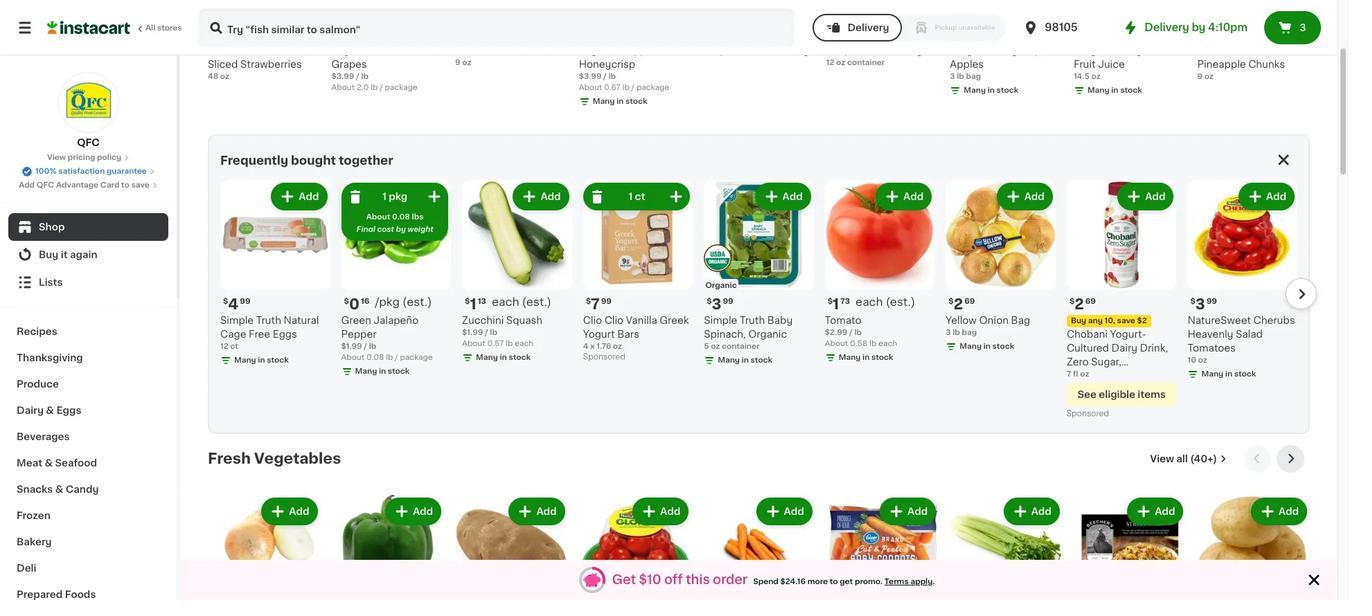Task type: vqa. For each thing, say whether or not it's contained in the screenshot.
third 95 from right
no



Task type: describe. For each thing, give the bounding box(es) containing it.
0.08 inside about 0.08 lbs final cost by weight
[[392, 213, 410, 221]]

9 inside fresh kitchen pineapple chunks 9 oz
[[1198, 72, 1203, 80]]

99 for simple truth natural cage free eggs
[[240, 298, 251, 305]]

10,
[[1105, 317, 1116, 325]]

$ for raspberries package
[[829, 27, 834, 35]]

each right 13
[[492, 296, 519, 307]]

stock for kroger cherry mixed fruit juice
[[1121, 86, 1143, 94]]

about inside about 0.08 lbs final cost by weight
[[366, 213, 390, 221]]

item carousel region containing 4
[[201, 175, 1317, 427]]

frequently
[[220, 155, 288, 166]]

$1.99 inside zucchini squash $1.99 / lb about 0.57 lb each
[[462, 329, 483, 336]]

in for kroger honeycrisp apples
[[988, 86, 995, 94]]

2.0
[[357, 84, 369, 91]]

product group containing 7
[[583, 180, 693, 365]]

/ down jalapeño
[[395, 354, 398, 361]]

it
[[61, 250, 68, 260]]

in for simple truth baby spinach, organic
[[742, 357, 749, 364]]

squash
[[506, 316, 543, 325]]

grapes inside button
[[703, 45, 738, 55]]

2 - from the left
[[663, 45, 668, 55]]

oz inside fresh kitchen pineapple chunks 9 oz
[[1205, 72, 1214, 80]]

$ inside $ 1 13
[[465, 298, 470, 305]]

prepared foods link
[[8, 582, 168, 601]]

2 clio from the left
[[605, 316, 624, 325]]

1 - from the left
[[620, 45, 625, 55]]

heavenly
[[1188, 330, 1234, 339]]

& for meat
[[45, 459, 53, 468]]

produce
[[17, 380, 59, 389]]

grapes   cotton candy button
[[703, 0, 815, 57]]

off
[[664, 574, 683, 587]]

organic inside the simple truth baby spinach, organic 5 oz container
[[749, 330, 787, 339]]

deli link
[[8, 556, 168, 582]]

fresh for fresh kitchen pineapple chunks 9 oz
[[1198, 45, 1225, 55]]

bag for 8
[[966, 72, 981, 80]]

about inside green jalapeño pepper $1.99 / lb about 0.08 lb / package
[[341, 354, 365, 361]]

item badge image
[[704, 245, 732, 272]]

add qfc advantage card to save
[[19, 182, 150, 189]]

lb inside kroger honeycrisp apples 3 lb bag
[[957, 72, 964, 80]]

3 button
[[1265, 11, 1321, 44]]

together
[[339, 155, 393, 166]]

greek
[[660, 316, 689, 325]]

qfc logo image
[[58, 72, 119, 133]]

remove green jalapeño pepper image
[[347, 188, 364, 205]]

14.5
[[1074, 72, 1090, 80]]

seafood
[[55, 459, 97, 468]]

simple truth natural cage free eggs 12 ct
[[220, 316, 319, 350]]

delivery by 4:10pm link
[[1123, 19, 1248, 36]]

dairy & eggs
[[17, 406, 81, 416]]

2 vertical spatial 7
[[1067, 370, 1072, 378]]

$0.16 per package (estimated) element
[[341, 296, 451, 314]]

fresh vegetables
[[208, 452, 341, 466]]

many in stock down 0.57
[[476, 354, 531, 361]]

/ inside zucchini squash $1.99 / lb about 0.57 lb each
[[485, 329, 488, 336]]

add button inside product group
[[273, 184, 326, 209]]

0.08 inside green jalapeño pepper $1.99 / lb about 0.08 lb / package
[[366, 354, 384, 361]]

$ 9 99
[[211, 27, 238, 41]]

many in stock down green jalapeño pepper $1.99 / lb about 0.08 lb / package
[[355, 368, 410, 375]]

advantage
[[56, 182, 99, 189]]

99 for private selection sliced strawberries
[[227, 27, 238, 35]]

in down green jalapeño pepper $1.99 / lb about 0.08 lb / package
[[379, 368, 386, 375]]

$1.73 each (estimated) element
[[825, 296, 935, 314]]

0.67
[[604, 84, 621, 91]]

lists link
[[8, 269, 168, 297]]

in down 0.58
[[863, 354, 870, 361]]

product group containing 0
[[341, 180, 451, 380]]

candy for snacks & candy
[[66, 485, 99, 495]]

red
[[373, 45, 392, 55]]

/ right 0.67
[[632, 84, 635, 91]]

instacart logo image
[[47, 19, 130, 36]]

1 clio from the left
[[583, 316, 602, 325]]

package inside green jalapeño pepper $1.99 / lb about 0.08 lb / package
[[400, 354, 433, 361]]

view for view all (40+)
[[1151, 454, 1174, 464]]

(est.) for green jalapeño pepper
[[403, 296, 432, 307]]

0 horizontal spatial qfc
[[37, 182, 54, 189]]

stock for $3.99 / lb
[[626, 97, 648, 105]]

pepper
[[341, 330, 377, 339]]

8 for kroger honeycrisp apples
[[958, 27, 968, 41]]

$ 4 99
[[223, 297, 251, 312]]

organic up organic - apples - honeycrisp $3.99 / lb about 0.67 lb / package
[[580, 11, 612, 19]]

$ for simple truth natural cage free eggs
[[223, 298, 228, 305]]

to inside get $10 off this order spend $24.16 more to get promo. terms apply .
[[830, 578, 838, 586]]

cotton
[[741, 45, 775, 55]]

view all (40+)
[[1151, 454, 1218, 464]]

bought
[[291, 155, 336, 166]]

green
[[341, 316, 371, 325]]

all stores
[[146, 24, 182, 32]]

1 left 73
[[833, 297, 839, 312]]

about inside zucchini squash $1.99 / lb about 0.57 lb each
[[462, 340, 486, 348]]

view for view pricing policy
[[47, 154, 66, 161]]

$ inside $ 1 73
[[828, 298, 833, 305]]

organic inside organic red seedless grapes $3.99 / lb about 2.0 lb / package
[[332, 45, 370, 55]]

$ 1 13
[[465, 297, 486, 312]]

1 horizontal spatial sponsored badge image
[[1067, 410, 1109, 418]]

$ for organic red seedless grapes
[[334, 27, 339, 35]]

7 for clio clio vanilla greek yogurt bars
[[591, 297, 600, 312]]

simple for 4
[[220, 316, 254, 325]]

each inside zucchini squash $1.99 / lb about 0.57 lb each
[[515, 340, 534, 348]]

/ down pepper at the left bottom of the page
[[364, 343, 367, 350]]

remove clio clio vanilla greek yogurt bars image
[[589, 188, 606, 205]]

snacks
[[17, 485, 53, 495]]

1 horizontal spatial save
[[1117, 317, 1136, 325]]

candy for grapes   cotton candy
[[777, 45, 809, 55]]

stock for simple truth natural cage free eggs
[[267, 357, 289, 364]]

natural
[[284, 316, 319, 325]]

12 inside "simple truth natural cage free eggs 12 ct"
[[220, 343, 228, 350]]

delivery for delivery
[[848, 23, 889, 33]]

stock for yellow onion bag
[[993, 343, 1015, 350]]

honeycrisp inside organic - apples - honeycrisp $3.99 / lb about 0.67 lb / package
[[579, 59, 636, 69]]

container inside the simple truth baby spinach, organic 5 oz container
[[722, 343, 760, 350]]

1 right remove clio clio vanilla greek yogurt bars image
[[629, 192, 633, 202]]

oz inside raspberries package 12 oz container
[[836, 59, 846, 66]]

1 left 13
[[470, 297, 477, 312]]

oz inside kroger cherry mixed fruit juice 14.5 oz
[[1092, 72, 1101, 80]]

organic down item badge icon
[[706, 282, 737, 289]]

apples for honeycrisp
[[627, 45, 661, 55]]

apply
[[911, 578, 933, 586]]

0 vertical spatial ct
[[635, 192, 645, 202]]

/ up the '2.0'
[[356, 72, 359, 80]]

chobani yogurt- cultured dairy drink, zero sugar, strawberry cheesecake inspired
[[1067, 330, 1170, 395]]

cherry
[[1109, 45, 1142, 55]]

$ 8 99 for raspberries package
[[829, 27, 856, 41]]

mixed inside mixed melon 9 oz
[[455, 45, 485, 55]]

$ for clio clio vanilla greek yogurt bars
[[586, 298, 591, 305]]

many for kroger honeycrisp apples
[[964, 86, 986, 94]]

melon
[[487, 45, 518, 55]]

in for naturesweet cherubs heavenly salad tomatoes
[[1226, 370, 1233, 378]]

grapes inside organic red seedless grapes $3.99 / lb about 2.0 lb / package
[[332, 59, 367, 69]]

delivery button
[[813, 14, 902, 42]]

terms apply button
[[885, 577, 933, 588]]

0 horizontal spatial dairy
[[17, 406, 44, 416]]

99 for fresh kitchen pineapple chunks
[[1217, 27, 1227, 35]]

spinach,
[[704, 330, 746, 339]]

raspberries
[[827, 45, 885, 55]]

0 vertical spatial by
[[1192, 22, 1206, 33]]

0.58
[[850, 340, 868, 348]]

$3.99 inside organic red seedless grapes $3.99 / lb about 2.0 lb / package
[[332, 72, 354, 80]]

see eligible items button
[[1067, 383, 1177, 406]]

meat & seafood link
[[8, 450, 168, 477]]

kroger honeycrisp apples 3 lb bag
[[950, 45, 1042, 80]]

increment quantity of green jalapeño pepper image
[[426, 188, 443, 205]]

(40+)
[[1191, 454, 1218, 464]]

in for kroger cherry mixed fruit juice
[[1112, 86, 1119, 94]]

$ 2 69 for yellow onion bag
[[949, 297, 975, 312]]

foods
[[65, 590, 96, 600]]

product group containing 4
[[220, 180, 330, 369]]

$ 3 99 for fresh kitchen pineapple chunks
[[1201, 27, 1227, 41]]

many in stock for kroger honeycrisp apples
[[964, 86, 1019, 94]]

all
[[146, 24, 155, 32]]

$2
[[1138, 317, 1147, 325]]

snacks & candy
[[17, 485, 99, 495]]

sliced
[[208, 59, 238, 69]]

$ for naturesweet cherubs heavenly salad tomatoes
[[1191, 298, 1196, 305]]

many in stock for yellow onion bag
[[960, 343, 1015, 350]]

99 for naturesweet cherubs heavenly salad tomatoes
[[1207, 298, 1218, 305]]

$10
[[639, 574, 661, 587]]

many in stock down 0.58
[[839, 354, 894, 361]]

recipes link
[[8, 319, 168, 345]]

0 horizontal spatial 4
[[228, 297, 239, 312]]

see eligible items
[[1078, 390, 1166, 400]]

each inside the tomato $2.99 / lb about 0.58 lb each
[[879, 340, 898, 348]]

in down 0.57
[[500, 354, 507, 361]]

strawberries
[[240, 59, 302, 69]]

bag
[[1011, 316, 1030, 325]]

weight
[[408, 226, 434, 234]]

each right 73
[[856, 296, 883, 307]]

many in stock for simple truth natural cage free eggs
[[234, 357, 289, 364]]

many down 0.58
[[839, 354, 861, 361]]

7 for organic red seedless grapes
[[339, 27, 348, 41]]

3 inside kroger honeycrisp apples 3 lb bag
[[950, 72, 955, 80]]

stock for simple truth baby spinach, organic
[[751, 357, 773, 364]]

simple truth baby spinach, organic 5 oz container
[[704, 316, 793, 350]]

section containing 4
[[201, 134, 1317, 434]]

2 for buy any 10, save $2
[[1075, 297, 1084, 312]]

grapes   cotton candy
[[703, 45, 809, 55]]

Search field
[[200, 10, 794, 46]]

73
[[841, 298, 850, 305]]

$ 1 73
[[828, 297, 850, 312]]

add qfc advantage card to save link
[[19, 180, 158, 191]]

guarantee
[[107, 168, 147, 175]]

dairy inside chobani yogurt- cultured dairy drink, zero sugar, strawberry cheesecake inspired
[[1112, 343, 1138, 353]]

in for $3.99 / lb
[[617, 97, 624, 105]]

$ for simple truth baby spinach, organic
[[707, 298, 712, 305]]

meat
[[17, 459, 42, 468]]

pricing
[[68, 154, 95, 161]]

shop
[[39, 222, 65, 232]]

frequently bought together
[[220, 155, 393, 166]]

buy for buy it again
[[39, 250, 58, 260]]

many in stock for simple truth baby spinach, organic
[[718, 357, 773, 364]]

green jalapeño pepper $1.99 / lb about 0.08 lb / package
[[341, 316, 433, 361]]

zucchini
[[462, 316, 504, 325]]

private selection sliced strawberries 48 oz
[[208, 45, 302, 80]]

eligible
[[1099, 390, 1136, 400]]

pkg
[[389, 192, 408, 202]]

see
[[1078, 390, 1097, 400]]

beverages link
[[8, 424, 168, 450]]

increment quantity of clio clio vanilla greek yogurt bars image
[[668, 188, 685, 205]]

oz inside mixed melon 9 oz
[[462, 59, 472, 66]]

meat & seafood
[[17, 459, 97, 468]]

0 horizontal spatial 9
[[216, 27, 226, 41]]

stock down the tomato $2.99 / lb about 0.58 lb each
[[872, 354, 894, 361]]

100% satisfaction guarantee
[[35, 168, 147, 175]]

tomato $2.99 / lb about 0.58 lb each
[[825, 316, 898, 348]]

delivery by 4:10pm
[[1145, 22, 1248, 33]]

by inside about 0.08 lbs final cost by weight
[[396, 226, 406, 234]]

lists
[[39, 278, 63, 288]]

stock down zucchini squash $1.99 / lb about 0.57 lb each at the bottom left of page
[[509, 354, 531, 361]]

(est.) for zucchini squash
[[522, 296, 552, 307]]



Task type: locate. For each thing, give the bounding box(es) containing it.
$24.16
[[781, 578, 806, 586]]

1 horizontal spatial 12
[[827, 59, 835, 66]]

candy
[[777, 45, 809, 55], [66, 485, 99, 495]]

1 vertical spatial $1.99
[[341, 343, 362, 350]]

69 up yellow
[[965, 298, 975, 305]]

1 $3.99 from the left
[[332, 72, 354, 80]]

delivery inside button
[[848, 23, 889, 33]]

stock
[[997, 86, 1019, 94], [1121, 86, 1143, 94], [626, 97, 648, 105], [993, 343, 1015, 350], [509, 354, 531, 361], [872, 354, 894, 361], [267, 357, 289, 364], [751, 357, 773, 364], [388, 368, 410, 375], [1235, 370, 1257, 378]]

$ 2 69 for buy any 10, save $2
[[1070, 297, 1096, 312]]

9 inside mixed melon 9 oz
[[455, 59, 461, 66]]

simple inside the simple truth baby spinach, organic 5 oz container
[[704, 316, 738, 325]]

0 vertical spatial &
[[46, 406, 54, 416]]

3 inside "button"
[[1300, 23, 1307, 33]]

0 horizontal spatial view
[[47, 154, 66, 161]]

fl
[[1073, 370, 1079, 378]]

oz inside the simple truth baby spinach, organic 5 oz container
[[711, 343, 720, 350]]

juice
[[1098, 59, 1125, 69]]

fresh for fresh vegetables
[[208, 452, 251, 466]]

98
[[350, 27, 360, 35]]

$ 2 69
[[949, 297, 975, 312], [1070, 297, 1096, 312]]

0 horizontal spatial fresh
[[208, 452, 251, 466]]

1 vertical spatial qfc
[[37, 182, 54, 189]]

0 vertical spatial to
[[121, 182, 130, 189]]

cherubs
[[1254, 316, 1295, 325]]

99 up private
[[227, 27, 238, 35]]

promo.
[[855, 578, 883, 586]]

buy for buy any 10, save $2
[[1071, 317, 1087, 325]]

dairy down produce
[[17, 406, 44, 416]]

$ left 13
[[465, 298, 470, 305]]

0 vertical spatial save
[[131, 182, 150, 189]]

fresh up pineapple
[[1198, 45, 1225, 55]]

0 vertical spatial fresh
[[1198, 45, 1225, 55]]

1 $ 8 99 from the left
[[953, 27, 980, 41]]

(est.) up jalapeño
[[403, 296, 432, 307]]

$ 3 99 for simple truth baby spinach, organic
[[707, 297, 734, 312]]

3 (est.) from the left
[[886, 296, 916, 307]]

candy down seafood
[[66, 485, 99, 495]]

about left 0.67
[[579, 84, 602, 91]]

1 horizontal spatial $ 2 69
[[1070, 297, 1096, 312]]

1 horizontal spatial by
[[1192, 22, 1206, 33]]

0 vertical spatial 4
[[228, 297, 239, 312]]

0.08 left lbs
[[392, 213, 410, 221]]

in for simple truth natural cage free eggs
[[258, 357, 265, 364]]

again
[[70, 250, 97, 260]]

oz down 'raspberries'
[[836, 59, 846, 66]]

many down 14.5
[[1088, 86, 1110, 94]]

stock for naturesweet cherubs heavenly salad tomatoes
[[1235, 370, 1257, 378]]

eggs inside 'dairy & eggs' link
[[56, 406, 81, 416]]

69
[[965, 298, 975, 305], [1086, 298, 1096, 305]]

many for simple truth natural cage free eggs
[[234, 357, 256, 364]]

to left get
[[830, 578, 838, 586]]

each (est.) up squash
[[492, 296, 552, 307]]

1 2 from the left
[[954, 297, 963, 312]]

2 8 from the left
[[834, 27, 844, 41]]

0 horizontal spatial to
[[121, 182, 130, 189]]

0 horizontal spatial $ 2 69
[[949, 297, 975, 312]]

0 horizontal spatial each (est.)
[[492, 296, 552, 307]]

get $10 off this order status
[[607, 573, 941, 588]]

0 horizontal spatial eggs
[[56, 406, 81, 416]]

1 vertical spatial to
[[830, 578, 838, 586]]

99 for kroger honeycrisp apples
[[970, 27, 980, 35]]

/ inside the tomato $2.99 / lb about 0.58 lb each
[[850, 329, 853, 336]]

many down pepper at the left bottom of the page
[[355, 368, 377, 375]]

view pricing policy link
[[47, 152, 130, 164]]

$3.99 inside organic - apples - honeycrisp $3.99 / lb about 0.67 lb / package
[[579, 72, 602, 80]]

about inside organic - apples - honeycrisp $3.99 / lb about 0.67 lb / package
[[579, 84, 602, 91]]

service type group
[[813, 14, 1006, 42]]

drink,
[[1140, 343, 1169, 353]]

free
[[249, 330, 270, 339]]

(est.) for tomato
[[886, 296, 916, 307]]

1 vertical spatial grapes
[[332, 59, 367, 69]]

bag for 2
[[962, 329, 977, 336]]

0 vertical spatial $1.99
[[462, 329, 483, 336]]

0 horizontal spatial (est.)
[[403, 296, 432, 307]]

0 vertical spatial eggs
[[273, 330, 297, 339]]

grapes up the '2.0'
[[332, 59, 367, 69]]

2 each (est.) from the left
[[856, 296, 916, 307]]

1 vertical spatial buy
[[1071, 317, 1087, 325]]

0 horizontal spatial simple
[[220, 316, 254, 325]]

0 horizontal spatial apples
[[627, 45, 661, 55]]

(est.) inside $1.13 each (estimated) element
[[522, 296, 552, 307]]

$ 8 99
[[953, 27, 980, 41], [829, 27, 856, 41]]

onion
[[979, 316, 1009, 325]]

2 truth from the left
[[740, 316, 765, 325]]

1 horizontal spatial grapes
[[703, 45, 738, 55]]

1 vertical spatial dairy
[[17, 406, 44, 416]]

many down 0.57
[[476, 354, 498, 361]]

chobani
[[1067, 330, 1108, 339]]

view all (40+) button
[[1145, 445, 1233, 473]]

0 horizontal spatial grapes
[[332, 59, 367, 69]]

package right 0.67
[[637, 84, 670, 91]]

eggs inside "simple truth natural cage free eggs 12 ct"
[[273, 330, 297, 339]]

fruit
[[1074, 59, 1096, 69]]

about left 0.57
[[462, 340, 486, 348]]

99 inside $ 9 99
[[227, 27, 238, 35]]

oz inside the naturesweet cherubs heavenly salad tomatoes 10 oz
[[1199, 357, 1208, 364]]

/ right the '2.0'
[[380, 84, 383, 91]]

2 up yellow
[[954, 297, 963, 312]]

$1.99 down pepper at the left bottom of the page
[[341, 343, 362, 350]]

organic inside organic - apples - honeycrisp $3.99 / lb about 0.67 lb / package
[[579, 45, 618, 55]]

simple
[[220, 316, 254, 325], [704, 316, 738, 325]]

by
[[1192, 22, 1206, 33], [396, 226, 406, 234]]

1 horizontal spatial $1.99
[[462, 329, 483, 336]]

kroger up fruit
[[1074, 45, 1107, 55]]

1 horizontal spatial (est.)
[[522, 296, 552, 307]]

0.57
[[487, 340, 504, 348]]

4
[[228, 297, 239, 312], [583, 343, 589, 350]]

oz right fl
[[1081, 370, 1090, 378]]

99 for clio clio vanilla greek yogurt bars
[[601, 298, 612, 305]]

0 vertical spatial buy
[[39, 250, 58, 260]]

$ for private selection sliced strawberries
[[211, 27, 216, 35]]

stock for kroger honeycrisp apples
[[997, 86, 1019, 94]]

0 vertical spatial qfc
[[77, 138, 100, 148]]

many in stock for $3.99 / lb
[[593, 97, 648, 105]]

satisfaction
[[58, 168, 105, 175]]

in down 0.67
[[617, 97, 624, 105]]

1
[[382, 192, 387, 202], [629, 192, 633, 202], [470, 297, 477, 312], [833, 297, 839, 312]]

x
[[590, 343, 595, 350]]

/ up 0.67
[[604, 72, 607, 80]]

9 down pineapple
[[1198, 72, 1203, 80]]

8
[[958, 27, 968, 41], [834, 27, 844, 41]]

1 horizontal spatial 0.08
[[392, 213, 410, 221]]

$ left 73
[[828, 298, 833, 305]]

prepared foods
[[17, 590, 96, 600]]

about
[[332, 84, 355, 91], [579, 84, 602, 91], [366, 213, 390, 221], [462, 340, 486, 348], [825, 340, 848, 348], [341, 354, 365, 361]]

$ left 4:10pm
[[1201, 27, 1206, 35]]

clio
[[583, 316, 602, 325], [605, 316, 624, 325]]

1 truth from the left
[[256, 316, 281, 325]]

100% satisfaction guarantee button
[[22, 164, 155, 177]]

mixed
[[455, 45, 485, 55], [1145, 45, 1175, 55]]

$ 0 16
[[344, 297, 370, 312]]

1 vertical spatial by
[[396, 226, 406, 234]]

& for dairy
[[46, 406, 54, 416]]

/ down zucchini on the bottom left of the page
[[485, 329, 488, 336]]

$ for yellow onion bag
[[949, 298, 954, 305]]

each (est.) up the tomato $2.99 / lb about 0.58 lb each
[[856, 296, 916, 307]]

view
[[47, 154, 66, 161], [1151, 454, 1174, 464]]

$ up spinach,
[[707, 298, 712, 305]]

0 vertical spatial sponsored badge image
[[583, 353, 625, 361]]

0 horizontal spatial clio
[[583, 316, 602, 325]]

about inside the tomato $2.99 / lb about 0.58 lb each
[[825, 340, 848, 348]]

$6.59 per pound element
[[703, 25, 815, 43]]

oz right '1.76' at bottom
[[613, 343, 622, 350]]

spend
[[753, 578, 779, 586]]

organic up 98
[[333, 11, 364, 19]]

69 for buy any 10, save $2
[[1086, 298, 1096, 305]]

99
[[227, 27, 238, 35], [970, 27, 980, 35], [846, 27, 856, 35], [1217, 27, 1227, 35], [240, 298, 251, 305], [723, 298, 734, 305], [601, 298, 612, 305], [1207, 298, 1218, 305]]

many for simple truth baby spinach, organic
[[718, 357, 740, 364]]

1 vertical spatial eggs
[[56, 406, 81, 416]]

0 horizontal spatial 8
[[834, 27, 844, 41]]

0 vertical spatial grapes
[[703, 45, 738, 55]]

container down spinach,
[[722, 343, 760, 350]]

about inside organic red seedless grapes $3.99 / lb about 2.0 lb / package
[[332, 84, 355, 91]]

$1.13 each (estimated) element
[[462, 296, 572, 314]]

container inside raspberries package 12 oz container
[[847, 59, 885, 66]]

ct inside "simple truth natural cage free eggs 12 ct"
[[230, 343, 238, 350]]

1 kroger from the left
[[950, 45, 983, 55]]

kitchen
[[1227, 45, 1265, 55]]

delivery for delivery by 4:10pm
[[1145, 22, 1190, 33]]

in
[[988, 86, 995, 94], [1112, 86, 1119, 94], [617, 97, 624, 105], [984, 343, 991, 350], [500, 354, 507, 361], [863, 354, 870, 361], [258, 357, 265, 364], [742, 357, 749, 364], [379, 368, 386, 375], [1226, 370, 1233, 378]]

eggs up beverages link
[[56, 406, 81, 416]]

in down yellow onion bag 3 lb bag
[[984, 343, 991, 350]]

1 mixed from the left
[[455, 45, 485, 55]]

99 for raspberries package
[[846, 27, 856, 35]]

12 down cage
[[220, 343, 228, 350]]

many in stock down kroger honeycrisp apples 3 lb bag
[[964, 86, 1019, 94]]

1 each (est.) from the left
[[492, 296, 552, 307]]

7 left fl
[[1067, 370, 1072, 378]]

0 vertical spatial honeycrisp
[[985, 45, 1042, 55]]

2 kroger from the left
[[1074, 45, 1107, 55]]

bars
[[618, 330, 640, 339]]

$ up yellow
[[949, 298, 954, 305]]

item carousel region
[[201, 175, 1317, 427], [208, 445, 1310, 601]]

apples for lb
[[950, 59, 984, 69]]

99 up naturesweet
[[1207, 298, 1218, 305]]

cage
[[220, 330, 246, 339]]

$ up chobani
[[1070, 298, 1075, 305]]

order
[[713, 574, 748, 587]]

0 horizontal spatial $3.99
[[332, 72, 354, 80]]

10
[[1188, 357, 1197, 364]]

grapes
[[703, 45, 738, 55], [332, 59, 367, 69]]

about down pepper at the left bottom of the page
[[341, 354, 365, 361]]

99 up kitchen
[[1217, 27, 1227, 35]]

1 vertical spatial 4
[[583, 343, 589, 350]]

in for yellow onion bag
[[984, 343, 991, 350]]

kroger cherry mixed fruit juice 14.5 oz
[[1074, 45, 1175, 80]]

2 $ 8 99 from the left
[[829, 27, 856, 41]]

1 horizontal spatial truth
[[740, 316, 765, 325]]

stock down organic - apples - honeycrisp $3.99 / lb about 0.67 lb / package
[[626, 97, 648, 105]]

truth inside "simple truth natural cage free eggs 12 ct"
[[256, 316, 281, 325]]

apples inside kroger honeycrisp apples 3 lb bag
[[950, 59, 984, 69]]

0 vertical spatial 9
[[216, 27, 226, 41]]

dairy
[[1112, 343, 1138, 353], [17, 406, 44, 416]]

1 horizontal spatial container
[[847, 59, 885, 66]]

0 horizontal spatial $1.99
[[341, 343, 362, 350]]

99 up 'raspberries'
[[846, 27, 856, 35]]

$ up cage
[[223, 298, 228, 305]]

1 left 'pkg'
[[382, 192, 387, 202]]

$ for kroger honeycrisp apples
[[953, 27, 958, 35]]

stock down yellow onion bag 3 lb bag
[[993, 343, 1015, 350]]

$ 3 99 up pineapple
[[1201, 27, 1227, 41]]

0 vertical spatial bag
[[966, 72, 981, 80]]

0 horizontal spatial sponsored badge image
[[583, 353, 625, 361]]

$ for buy any 10, save $2
[[1070, 298, 1075, 305]]

recipes
[[17, 327, 57, 337]]

$ left 16 at left
[[344, 298, 349, 305]]

many in stock
[[964, 86, 1019, 94], [1088, 86, 1143, 94], [593, 97, 648, 105], [960, 343, 1015, 350], [476, 354, 531, 361], [839, 354, 894, 361], [234, 357, 289, 364], [718, 357, 773, 364], [355, 368, 410, 375], [1202, 370, 1257, 378]]

many for yellow onion bag
[[960, 343, 982, 350]]

terms
[[885, 578, 909, 586]]

1 horizontal spatial dairy
[[1112, 343, 1138, 353]]

2 horizontal spatial (est.)
[[886, 296, 916, 307]]

$ 3 99 for naturesweet cherubs heavenly salad tomatoes
[[1191, 297, 1218, 312]]

by right the cost
[[396, 226, 406, 234]]

many for $3.99 / lb
[[593, 97, 615, 105]]

$ inside $ 7 98
[[334, 27, 339, 35]]

truth for 3
[[740, 316, 765, 325]]

99 inside $ 7 99
[[601, 298, 612, 305]]

simple for 3
[[704, 316, 738, 325]]

truth left baby
[[740, 316, 765, 325]]

package inside organic red seedless grapes $3.99 / lb about 2.0 lb / package
[[385, 84, 418, 91]]

kroger inside kroger honeycrisp apples 3 lb bag
[[950, 45, 983, 55]]

1 horizontal spatial qfc
[[77, 138, 100, 148]]

sugar,
[[1092, 357, 1122, 367]]

$ 8 99 for kroger honeycrisp apples
[[953, 27, 980, 41]]

package right the '2.0'
[[385, 84, 418, 91]]

many for naturesweet cherubs heavenly salad tomatoes
[[1202, 370, 1224, 378]]

oz inside private selection sliced strawberries 48 oz
[[220, 72, 229, 80]]

$ up naturesweet
[[1191, 298, 1196, 305]]

0 horizontal spatial $ 8 99
[[829, 27, 856, 41]]

yogurt
[[583, 330, 615, 339]]

4:10pm
[[1208, 22, 1248, 33]]

each (est.) for zucchini
[[492, 296, 552, 307]]

each (est.) inside $1.73 each (estimated) element
[[856, 296, 916, 307]]

qfc link
[[58, 72, 119, 150]]

organic
[[333, 11, 364, 19], [580, 11, 612, 19], [332, 45, 370, 55], [579, 45, 618, 55], [706, 282, 737, 289], [749, 330, 787, 339]]

kroger for kroger cherry mixed fruit juice
[[1074, 45, 1107, 55]]

view inside popup button
[[1151, 454, 1174, 464]]

in down kroger honeycrisp apples 3 lb bag
[[988, 86, 995, 94]]

oz right 48
[[220, 72, 229, 80]]

$ 7 99
[[586, 297, 612, 312]]

0 vertical spatial container
[[847, 59, 885, 66]]

1 horizontal spatial 69
[[1086, 298, 1096, 305]]

sponsored badge image
[[583, 353, 625, 361], [1067, 410, 1109, 418]]

0 horizontal spatial buy
[[39, 250, 58, 260]]

zucchini squash $1.99 / lb about 0.57 lb each
[[462, 316, 543, 348]]

0 vertical spatial 12
[[827, 59, 835, 66]]

$ up 'raspberries'
[[829, 27, 834, 35]]

each (est.) for tomato
[[856, 296, 916, 307]]

many in stock down free
[[234, 357, 289, 364]]

1 vertical spatial candy
[[66, 485, 99, 495]]

0 horizontal spatial ct
[[230, 343, 238, 350]]

0 vertical spatial dairy
[[1112, 343, 1138, 353]]

1 vertical spatial ct
[[230, 343, 238, 350]]

1 vertical spatial save
[[1117, 317, 1136, 325]]

1 vertical spatial bag
[[962, 329, 977, 336]]

ct left increment quantity of clio clio vanilla greek yogurt bars icon
[[635, 192, 645, 202]]

lbs
[[412, 213, 424, 221]]

& up beverages
[[46, 406, 54, 416]]

$ up fruit
[[1077, 27, 1082, 35]]

1 horizontal spatial 4
[[583, 343, 589, 350]]

truth inside the simple truth baby spinach, organic 5 oz container
[[740, 316, 765, 325]]

thanksgiving link
[[8, 345, 168, 371]]

$ 7 98
[[334, 27, 360, 41]]

many in stock down 0.67
[[593, 97, 648, 105]]

2 2 from the left
[[1075, 297, 1084, 312]]

$ for fresh kitchen pineapple chunks
[[1201, 27, 1206, 35]]

section
[[201, 134, 1317, 434]]

simple inside "simple truth natural cage free eggs 12 ct"
[[220, 316, 254, 325]]

oz right 5
[[711, 343, 720, 350]]

1 horizontal spatial simple
[[704, 316, 738, 325]]

0 horizontal spatial 2
[[954, 297, 963, 312]]

$ 3 99
[[1201, 27, 1227, 41], [707, 297, 734, 312], [1191, 297, 1218, 312]]

0 vertical spatial view
[[47, 154, 66, 161]]

1 horizontal spatial -
[[663, 45, 668, 55]]

kroger right package
[[950, 45, 983, 55]]

0 vertical spatial item carousel region
[[201, 175, 1317, 427]]

0 horizontal spatial delivery
[[848, 23, 889, 33]]

99 inside $ 4 99
[[240, 298, 251, 305]]

$ inside $ 9 99
[[211, 27, 216, 35]]

stock down "simple truth natural cage free eggs 12 ct"
[[267, 357, 289, 364]]

qfc
[[77, 138, 100, 148], [37, 182, 54, 189]]

$ up private
[[211, 27, 216, 35]]

$ up kroger honeycrisp apples 3 lb bag
[[953, 27, 958, 35]]

1 8 from the left
[[958, 27, 968, 41]]

8 for raspberries package
[[834, 27, 844, 41]]

$ inside $ 4 99
[[223, 298, 228, 305]]

2 horizontal spatial 7
[[1067, 370, 1072, 378]]

mixed right cherry at the right
[[1145, 45, 1175, 55]]

view up '100%'
[[47, 154, 66, 161]]

container
[[847, 59, 885, 66], [722, 343, 760, 350]]

candy inside button
[[777, 45, 809, 55]]

1 horizontal spatial fresh
[[1198, 45, 1225, 55]]

2 (est.) from the left
[[403, 296, 432, 307]]

69 up any
[[1086, 298, 1096, 305]]

2 $ 2 69 from the left
[[1070, 297, 1096, 312]]

1 horizontal spatial view
[[1151, 454, 1174, 464]]

1 69 from the left
[[965, 298, 975, 305]]

each down squash
[[515, 340, 534, 348]]

zero
[[1067, 357, 1089, 367]]

1 horizontal spatial 7
[[591, 297, 600, 312]]

beverages
[[17, 432, 70, 442]]

/pkg
[[375, 296, 400, 307]]

1 vertical spatial &
[[45, 459, 53, 468]]

lb inside yellow onion bag 3 lb bag
[[953, 329, 960, 336]]

stock down green jalapeño pepper $1.99 / lb about 0.08 lb / package
[[388, 368, 410, 375]]

1 vertical spatial apples
[[950, 59, 984, 69]]

kroger inside kroger cherry mixed fruit juice 14.5 oz
[[1074, 45, 1107, 55]]

baby
[[768, 316, 793, 325]]

buy
[[39, 250, 58, 260], [1071, 317, 1087, 325]]

mixed left melon
[[455, 45, 485, 55]]

0 vertical spatial 0.08
[[392, 213, 410, 221]]

apples inside organic - apples - honeycrisp $3.99 / lb about 0.67 lb / package
[[627, 45, 661, 55]]

qfc inside "link"
[[77, 138, 100, 148]]

1 horizontal spatial 9
[[455, 59, 461, 66]]

0 horizontal spatial mixed
[[455, 45, 485, 55]]

99 up cage
[[240, 298, 251, 305]]

final
[[357, 226, 375, 234]]

about 0.08 lbs final cost by weight
[[357, 213, 434, 234]]

mixed inside kroger cherry mixed fruit juice 14.5 oz
[[1145, 45, 1175, 55]]

$1.99 inside green jalapeño pepper $1.99 / lb about 0.08 lb / package
[[341, 343, 362, 350]]

get
[[612, 574, 636, 587]]

close image
[[1306, 572, 1323, 589]]

package inside organic - apples - honeycrisp $3.99 / lb about 0.67 lb / package
[[637, 84, 670, 91]]

$ inside the $ 0 16
[[344, 298, 349, 305]]

3 inside yellow onion bag 3 lb bag
[[946, 329, 951, 336]]

& right meat
[[45, 459, 53, 468]]

each (est.) inside $1.13 each (estimated) element
[[492, 296, 552, 307]]

honeycrisp inside kroger honeycrisp apples 3 lb bag
[[985, 45, 1042, 55]]

0 horizontal spatial candy
[[66, 485, 99, 495]]

2 $3.99 from the left
[[579, 72, 602, 80]]

1 simple from the left
[[220, 316, 254, 325]]

product group
[[220, 180, 330, 369], [341, 180, 451, 380], [462, 180, 572, 366], [583, 180, 693, 365], [704, 180, 814, 369], [825, 180, 935, 366], [946, 180, 1056, 355], [1067, 180, 1177, 422], [1188, 180, 1298, 383], [208, 495, 321, 601], [332, 495, 444, 601], [455, 495, 568, 601], [579, 495, 692, 601], [703, 495, 815, 601], [827, 495, 939, 601], [950, 495, 1063, 601], [1074, 495, 1187, 601], [1198, 495, 1310, 601]]

1 $ 2 69 from the left
[[949, 297, 975, 312]]

2 vertical spatial &
[[55, 485, 63, 495]]

4 inside clio clio vanilla greek yogurt bars 4 x 1.76 oz
[[583, 343, 589, 350]]

7 up yogurt
[[591, 297, 600, 312]]

stock down kroger honeycrisp apples 3 lb bag
[[997, 86, 1019, 94]]

organic up 0.67
[[579, 45, 618, 55]]

many in stock for naturesweet cherubs heavenly salad tomatoes
[[1202, 370, 1257, 378]]

cost
[[377, 226, 394, 234]]

yogurt-
[[1111, 330, 1147, 339]]

truth for 4
[[256, 316, 281, 325]]

jalapeño
[[374, 316, 419, 325]]

many
[[964, 86, 986, 94], [1088, 86, 1110, 94], [593, 97, 615, 105], [960, 343, 982, 350], [476, 354, 498, 361], [839, 354, 861, 361], [234, 357, 256, 364], [718, 357, 740, 364], [355, 368, 377, 375], [1202, 370, 1224, 378]]

clio clio vanilla greek yogurt bars 4 x 1.76 oz
[[583, 316, 689, 350]]

0.08 down pepper at the left bottom of the page
[[366, 354, 384, 361]]

& for snacks
[[55, 485, 63, 495]]

2 for yellow onion bag
[[954, 297, 963, 312]]

delivery up 'raspberries'
[[848, 23, 889, 33]]

99 for simple truth baby spinach, organic
[[723, 298, 734, 305]]

bag inside kroger honeycrisp apples 3 lb bag
[[966, 72, 981, 80]]

0 horizontal spatial save
[[131, 182, 150, 189]]

1 horizontal spatial to
[[830, 578, 838, 586]]

sponsored badge image down see
[[1067, 410, 1109, 418]]

None search field
[[198, 8, 795, 47]]

in down the "juice"
[[1112, 86, 1119, 94]]

2 69 from the left
[[1086, 298, 1096, 305]]

each (est.)
[[492, 296, 552, 307], [856, 296, 916, 307]]

1 vertical spatial view
[[1151, 454, 1174, 464]]

69 for yellow onion bag
[[965, 298, 975, 305]]

1 horizontal spatial $ 8 99
[[953, 27, 980, 41]]

$ inside $ 7 99
[[586, 298, 591, 305]]

0 horizontal spatial 7
[[339, 27, 348, 41]]

(est.) up squash
[[522, 296, 552, 307]]

0 horizontal spatial honeycrisp
[[579, 59, 636, 69]]

many in stock down yellow onion bag 3 lb bag
[[960, 343, 1015, 350]]

1 ct
[[629, 192, 645, 202]]

$ 8 99 up kroger honeycrisp apples 3 lb bag
[[953, 27, 980, 41]]

oz inside clio clio vanilla greek yogurt bars 4 x 1.76 oz
[[613, 343, 622, 350]]

inspired
[[1130, 385, 1170, 395]]

0 vertical spatial apples
[[627, 45, 661, 55]]

item carousel region containing fresh vegetables
[[208, 445, 1310, 601]]

kroger for kroger honeycrisp apples
[[950, 45, 983, 55]]

$3.99
[[332, 72, 354, 80], [579, 72, 602, 80]]

$ up yogurt
[[586, 298, 591, 305]]

about up the cost
[[366, 213, 390, 221]]

by left 4:10pm
[[1192, 22, 1206, 33]]

buy it again link
[[8, 241, 168, 269]]

100%
[[35, 168, 56, 175]]

many in stock down tomatoes
[[1202, 370, 1257, 378]]

yellow
[[946, 316, 977, 325]]

1 horizontal spatial $3.99
[[579, 72, 602, 80]]

each right 0.58
[[879, 340, 898, 348]]

(est.) inside $1.73 each (estimated) element
[[886, 296, 916, 307]]

1 vertical spatial sponsored badge image
[[1067, 410, 1109, 418]]

0 horizontal spatial 0.08
[[366, 354, 384, 361]]

many for kroger cherry mixed fruit juice
[[1088, 86, 1110, 94]]

1 (est.) from the left
[[522, 296, 552, 307]]

2 mixed from the left
[[1145, 45, 1175, 55]]

bag inside yellow onion bag 3 lb bag
[[962, 329, 977, 336]]

policy
[[97, 154, 121, 161]]

(est.) inside the $0.16 per package (estimated) element
[[403, 296, 432, 307]]

1 vertical spatial item carousel region
[[208, 445, 1310, 601]]

thanksgiving
[[17, 353, 83, 363]]

12 inside raspberries package 12 oz container
[[827, 59, 835, 66]]

-
[[620, 45, 625, 55], [663, 45, 668, 55]]

1 horizontal spatial apples
[[950, 59, 984, 69]]

fresh inside fresh kitchen pineapple chunks 9 oz
[[1198, 45, 1225, 55]]

1 vertical spatial 12
[[220, 343, 228, 350]]

2 simple from the left
[[704, 316, 738, 325]]

1 vertical spatial honeycrisp
[[579, 59, 636, 69]]

many in stock for kroger cherry mixed fruit juice
[[1088, 86, 1143, 94]]

organic down $ 7 98
[[332, 45, 370, 55]]



